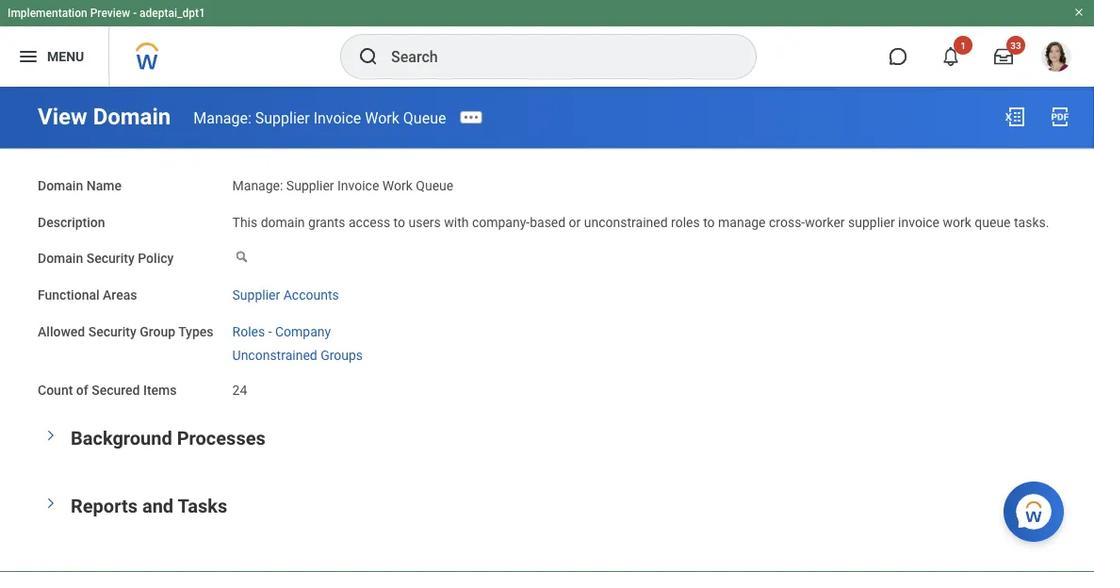 Task type: locate. For each thing, give the bounding box(es) containing it.
items selected list
[[232, 320, 393, 364]]

accounts
[[283, 287, 339, 303]]

1 to from the left
[[394, 214, 405, 230]]

domain up functional
[[38, 251, 83, 266]]

invoice up access
[[338, 178, 379, 193]]

manage
[[718, 214, 766, 230]]

to
[[394, 214, 405, 230], [703, 214, 715, 230]]

0 vertical spatial manage:
[[194, 109, 252, 127]]

supplier
[[848, 214, 895, 230]]

unconstrained groups
[[232, 347, 363, 363]]

0 vertical spatial chevron down image
[[44, 424, 58, 447]]

work down the search icon
[[365, 109, 400, 127]]

domain for domain security policy
[[38, 251, 83, 266]]

export to excel image
[[1004, 106, 1027, 128]]

chevron down image down count on the left of the page
[[44, 424, 58, 447]]

roles
[[671, 214, 700, 230]]

manage: inside domain name element
[[232, 178, 283, 193]]

0 vertical spatial work
[[365, 109, 400, 127]]

0 vertical spatial queue
[[403, 109, 446, 127]]

1 horizontal spatial -
[[268, 324, 272, 339]]

supplier up domain name element
[[255, 109, 310, 127]]

domain
[[261, 214, 305, 230]]

1 vertical spatial manage:
[[232, 178, 283, 193]]

preview
[[90, 7, 130, 20]]

0 horizontal spatial to
[[394, 214, 405, 230]]

supplier up grants
[[286, 178, 334, 193]]

- right roles
[[268, 324, 272, 339]]

33 button
[[983, 36, 1026, 77]]

count of secured items
[[38, 383, 177, 398]]

queue
[[403, 109, 446, 127], [416, 178, 454, 193]]

0 vertical spatial -
[[133, 7, 137, 20]]

work inside domain name element
[[383, 178, 413, 193]]

0 vertical spatial security
[[86, 251, 135, 266]]

-
[[133, 7, 137, 20], [268, 324, 272, 339]]

allowed security group types
[[38, 324, 214, 339]]

0 horizontal spatial -
[[133, 7, 137, 20]]

queue for manage: supplier invoice work queue link
[[403, 109, 446, 127]]

background processes
[[71, 427, 266, 449]]

2 vertical spatial domain
[[38, 251, 83, 266]]

supplier inside domain name element
[[286, 178, 334, 193]]

invoice
[[314, 109, 361, 127], [338, 178, 379, 193]]

profile logan mcneil image
[[1042, 41, 1072, 75]]

0 vertical spatial invoice
[[314, 109, 361, 127]]

33
[[1011, 40, 1022, 51]]

chevron down image for background processes
[[44, 424, 58, 447]]

domain up description
[[38, 178, 83, 193]]

manage: supplier invoice work queue
[[194, 109, 446, 127], [232, 178, 454, 193]]

1 vertical spatial invoice
[[338, 178, 379, 193]]

domain
[[93, 103, 171, 130], [38, 178, 83, 193], [38, 251, 83, 266]]

manage: supplier invoice work queue up domain name element
[[194, 109, 446, 127]]

reports and tasks button
[[71, 495, 227, 517]]

1 vertical spatial -
[[268, 324, 272, 339]]

2 chevron down image from the top
[[44, 492, 58, 515]]

1 vertical spatial work
[[383, 178, 413, 193]]

supplier accounts link
[[232, 284, 339, 303]]

work
[[365, 109, 400, 127], [383, 178, 413, 193]]

menu
[[47, 49, 84, 64]]

security up areas
[[86, 251, 135, 266]]

1 chevron down image from the top
[[44, 424, 58, 447]]

0 vertical spatial manage: supplier invoice work queue
[[194, 109, 446, 127]]

domain security policy
[[38, 251, 174, 266]]

unconstrained
[[584, 214, 668, 230]]

security down areas
[[88, 324, 136, 339]]

background
[[71, 427, 172, 449]]

view
[[38, 103, 87, 130]]

this domain grants access to users with company-based or unconstrained roles to manage cross-worker supplier invoice work queue tasks.
[[232, 214, 1050, 230]]

functional areas
[[38, 287, 137, 303]]

1 vertical spatial supplier
[[286, 178, 334, 193]]

grants
[[308, 214, 346, 230]]

chevron down image
[[44, 424, 58, 447], [44, 492, 58, 515]]

invoice for manage: supplier invoice work queue link
[[314, 109, 361, 127]]

work up 'users'
[[383, 178, 413, 193]]

justify image
[[17, 45, 40, 68]]

supplier for domain name element
[[286, 178, 334, 193]]

Search Workday  search field
[[391, 36, 717, 77]]

description
[[38, 214, 105, 230]]

0 vertical spatial supplier
[[255, 109, 310, 127]]

manage: supplier invoice work queue up grants
[[232, 178, 454, 193]]

domain right view
[[93, 103, 171, 130]]

1 vertical spatial domain
[[38, 178, 83, 193]]

1 horizontal spatial to
[[703, 214, 715, 230]]

access
[[349, 214, 390, 230]]

manage: for manage: supplier invoice work queue link
[[194, 109, 252, 127]]

domain name element
[[232, 166, 454, 194]]

to left 'users'
[[394, 214, 405, 230]]

1 vertical spatial manage: supplier invoice work queue
[[232, 178, 454, 193]]

manage:
[[194, 109, 252, 127], [232, 178, 283, 193]]

invoice up domain name element
[[314, 109, 361, 127]]

security for allowed
[[88, 324, 136, 339]]

areas
[[103, 287, 137, 303]]

security for domain
[[86, 251, 135, 266]]

supplier accounts
[[232, 287, 339, 303]]

supplier up roles
[[232, 287, 280, 303]]

1 vertical spatial chevron down image
[[44, 492, 58, 515]]

2 to from the left
[[703, 214, 715, 230]]

security
[[86, 251, 135, 266], [88, 324, 136, 339]]

queue inside domain name element
[[416, 178, 454, 193]]

supplier
[[255, 109, 310, 127], [286, 178, 334, 193], [232, 287, 280, 303]]

1 vertical spatial queue
[[416, 178, 454, 193]]

invoice inside domain name element
[[338, 178, 379, 193]]

name
[[86, 178, 122, 193]]

to right roles
[[703, 214, 715, 230]]

menu button
[[0, 26, 109, 87]]

work for domain name element
[[383, 178, 413, 193]]

invoice for domain name element
[[338, 178, 379, 193]]

- right preview
[[133, 7, 137, 20]]

chevron down image left "reports" on the bottom left
[[44, 492, 58, 515]]

chevron down image for reports and tasks
[[44, 492, 58, 515]]

1 vertical spatial security
[[88, 324, 136, 339]]

processes
[[177, 427, 266, 449]]

invoice
[[899, 214, 940, 230]]



Task type: vqa. For each thing, say whether or not it's contained in the screenshot.


Task type: describe. For each thing, give the bounding box(es) containing it.
work
[[943, 214, 972, 230]]

roles - company
[[232, 324, 331, 339]]

implementation
[[8, 7, 87, 20]]

cross-
[[769, 214, 805, 230]]

allowed
[[38, 324, 85, 339]]

with
[[444, 214, 469, 230]]

company
[[275, 324, 331, 339]]

view printable version (pdf) image
[[1049, 106, 1072, 128]]

tasks.
[[1014, 214, 1050, 230]]

based
[[530, 214, 566, 230]]

users
[[409, 214, 441, 230]]

notifications large image
[[942, 47, 961, 66]]

queue for domain name element
[[416, 178, 454, 193]]

manage: supplier invoice work queue for domain name element
[[232, 178, 454, 193]]

functional
[[38, 287, 100, 303]]

adeptai_dpt1
[[140, 7, 205, 20]]

count
[[38, 383, 73, 398]]

unconstrained
[[232, 347, 317, 363]]

search image
[[357, 45, 380, 68]]

domain for domain name
[[38, 178, 83, 193]]

implementation preview -   adeptai_dpt1
[[8, 7, 205, 20]]

queue
[[975, 214, 1011, 230]]

or
[[569, 214, 581, 230]]

0 vertical spatial domain
[[93, 103, 171, 130]]

policy
[[138, 251, 174, 266]]

work for manage: supplier invoice work queue link
[[365, 109, 400, 127]]

this
[[232, 214, 258, 230]]

- inside items selected list
[[268, 324, 272, 339]]

supplier for manage: supplier invoice work queue link
[[255, 109, 310, 127]]

1 button
[[930, 36, 973, 77]]

unconstrained groups link
[[232, 343, 363, 363]]

inbox large image
[[995, 47, 1013, 66]]

roles - company link
[[232, 320, 331, 339]]

view domain
[[38, 103, 171, 130]]

- inside menu banner
[[133, 7, 137, 20]]

reports and tasks
[[71, 495, 227, 517]]

domain name
[[38, 178, 122, 193]]

close environment banner image
[[1074, 7, 1085, 18]]

roles
[[232, 324, 265, 339]]

manage: supplier invoice work queue link
[[194, 109, 446, 127]]

count of secured items element
[[232, 371, 247, 400]]

company-
[[472, 214, 530, 230]]

types
[[178, 324, 214, 339]]

group
[[140, 324, 175, 339]]

24
[[232, 383, 247, 398]]

groups
[[321, 347, 363, 363]]

1
[[961, 40, 966, 51]]

view domain main content
[[0, 87, 1095, 553]]

of
[[76, 383, 88, 398]]

manage: supplier invoice work queue for manage: supplier invoice work queue link
[[194, 109, 446, 127]]

worker
[[805, 214, 845, 230]]

2 vertical spatial supplier
[[232, 287, 280, 303]]

manage: for domain name element
[[232, 178, 283, 193]]

background processes button
[[71, 427, 266, 449]]

items
[[143, 383, 177, 398]]

reports
[[71, 495, 138, 517]]

menu banner
[[0, 0, 1095, 87]]

secured
[[92, 383, 140, 398]]

and
[[142, 495, 174, 517]]

tasks
[[178, 495, 227, 517]]



